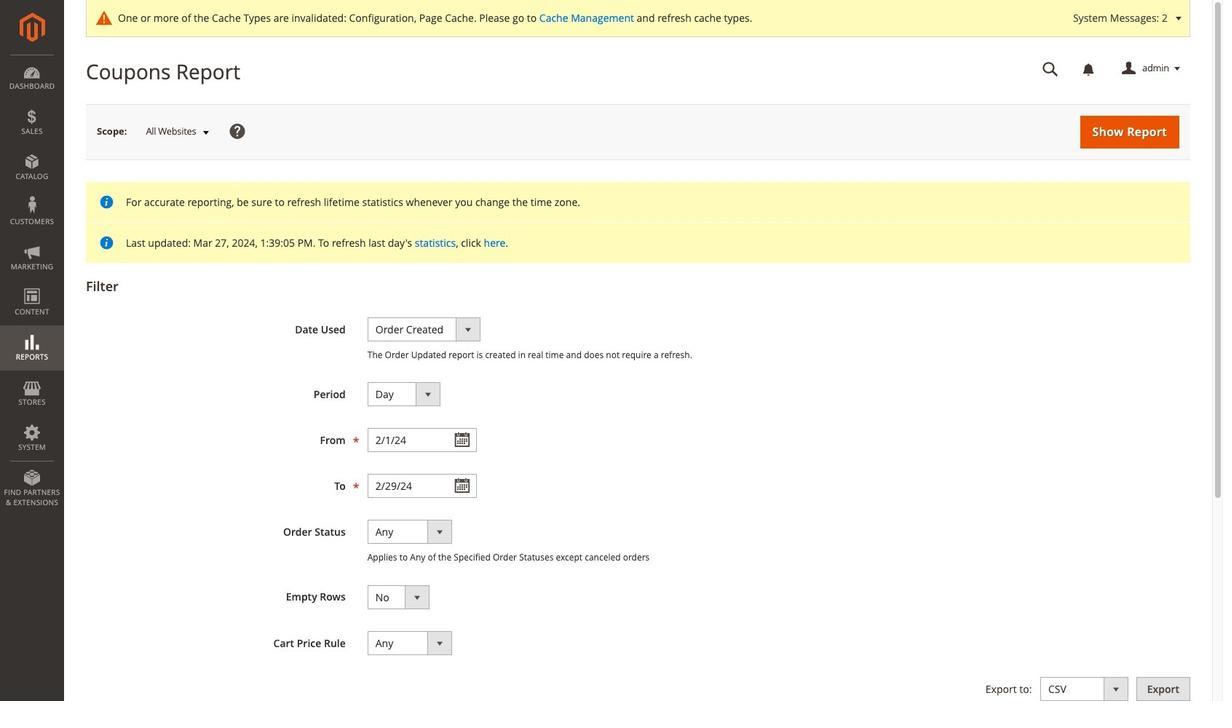 Task type: describe. For each thing, give the bounding box(es) containing it.
magento admin panel image
[[19, 12, 45, 42]]



Task type: locate. For each thing, give the bounding box(es) containing it.
menu bar
[[0, 55, 64, 515]]

None text field
[[368, 429, 477, 453], [368, 474, 477, 499], [368, 429, 477, 453], [368, 474, 477, 499]]



